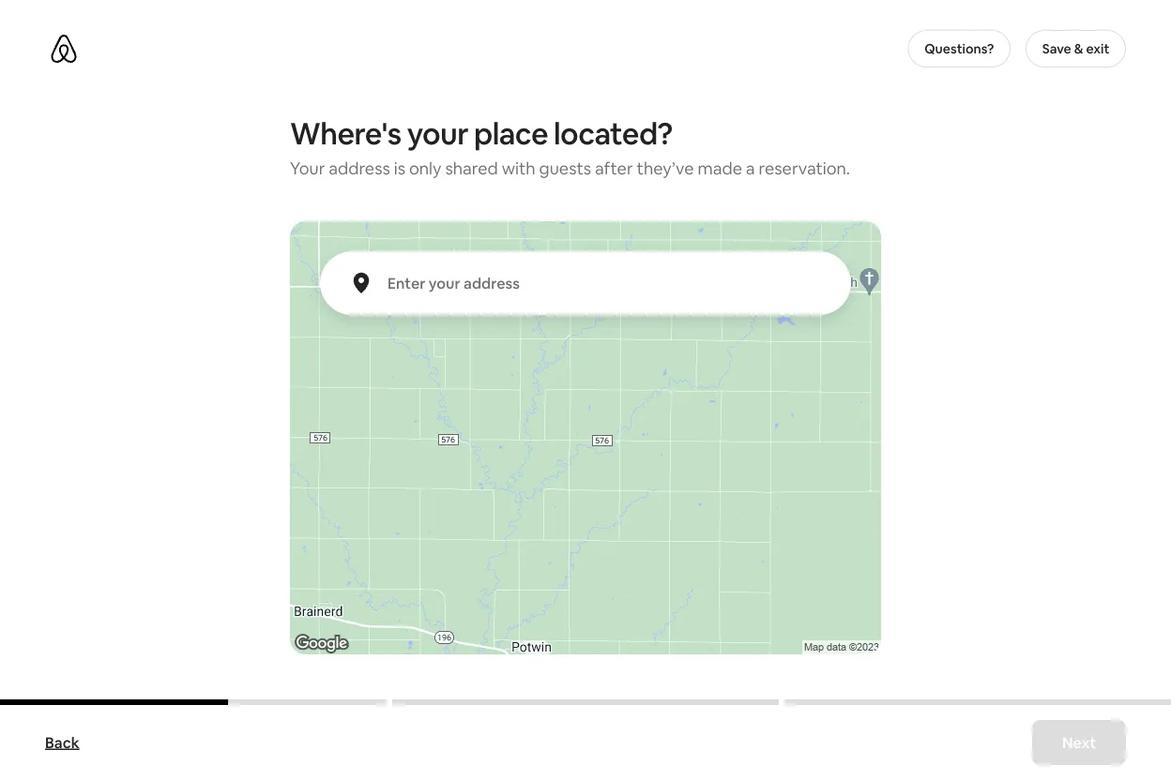 Task type: locate. For each thing, give the bounding box(es) containing it.
they've
[[637, 158, 694, 180]]

address
[[329, 158, 390, 180]]

where's your place located? your address is only shared with guests after they've made a reservation.
[[290, 114, 850, 180]]

save & exit button
[[1026, 30, 1126, 68]]

next button
[[1032, 721, 1126, 766]]

made
[[698, 158, 742, 180]]

questions?
[[925, 40, 994, 57]]

shared
[[445, 158, 498, 180]]

questions? button
[[908, 30, 1011, 68]]

with
[[502, 158, 536, 180]]

your
[[290, 158, 325, 180]]

exit
[[1086, 40, 1110, 57]]

a
[[746, 158, 755, 180]]

&
[[1074, 40, 1084, 57]]

after
[[595, 158, 633, 180]]

next
[[1062, 733, 1096, 753]]



Task type: describe. For each thing, give the bounding box(es) containing it.
is
[[394, 158, 405, 180]]

your
[[407, 114, 468, 153]]

only
[[409, 158, 442, 180]]

save
[[1042, 40, 1072, 57]]

airbnb homepage image
[[49, 34, 79, 64]]

back button
[[36, 725, 89, 762]]

guests
[[539, 158, 591, 180]]

Enter your address text field
[[388, 274, 832, 293]]

back
[[45, 733, 79, 753]]

place
[[474, 114, 548, 153]]

save & exit
[[1042, 40, 1110, 57]]

where's
[[290, 114, 401, 153]]

reservation.
[[759, 158, 850, 180]]

located?
[[554, 114, 673, 153]]



Task type: vqa. For each thing, say whether or not it's contained in the screenshot.
Continue with Facebook
no



